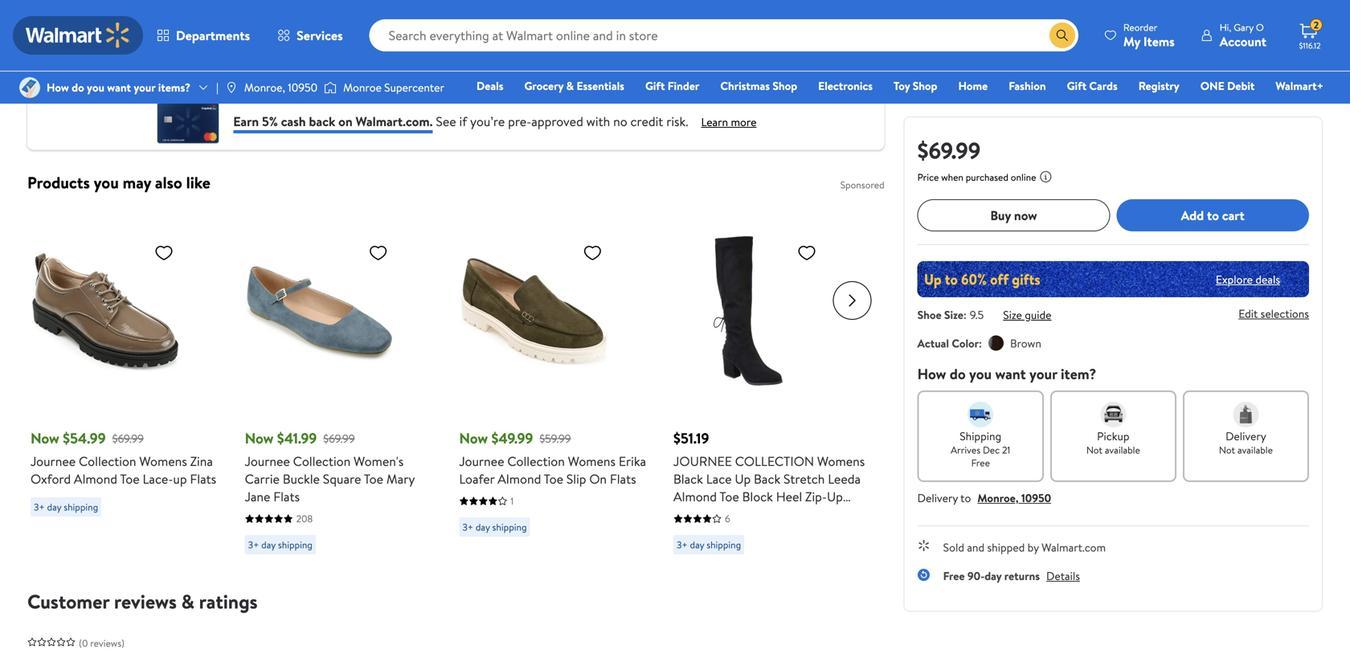 Task type: describe. For each thing, give the bounding box(es) containing it.
0 vertical spatial for
[[321, 4, 335, 20]]

0 horizontal spatial third
[[270, 21, 293, 37]]

departments
[[176, 27, 250, 44]]

available for delivery
[[1238, 443, 1274, 457]]

3+ day shipping for $49.99
[[463, 521, 527, 534]]

0 vertical spatial monroe,
[[244, 80, 285, 95]]

how do you want your item?
[[918, 364, 1097, 384]]

arrives
[[951, 443, 981, 457]]

$51.19
[[674, 429, 710, 449]]

shipping down 'oxford'
[[64, 501, 98, 514]]

day down 'oxford'
[[47, 501, 61, 514]]

product group containing $51.19
[[674, 204, 866, 561]]

shop for christmas shop
[[773, 78, 798, 94]]

dec
[[983, 443, 1000, 457]]

2 horizontal spatial $69.99
[[918, 135, 981, 166]]

risk.
[[667, 113, 689, 130]]

monroe
[[343, 80, 382, 95]]

0 horizontal spatial up
[[735, 470, 751, 488]]

grocery & essentials
[[525, 78, 625, 94]]

(
[[79, 637, 82, 650]]

on down those at the top left of the page
[[603, 21, 615, 37]]

shipping for $41.99
[[278, 538, 313, 552]]

on left the items
[[237, 4, 250, 20]]

0 horizontal spatial party
[[296, 21, 321, 37]]

details
[[1047, 568, 1081, 584]]

from
[[576, 4, 600, 20]]

customer reviews & ratings
[[27, 589, 258, 616]]

1 horizontal spatial &
[[567, 78, 574, 94]]

1 horizontal spatial marketplace
[[427, 4, 488, 20]]

color
[[952, 336, 979, 351]]

stretch
[[784, 470, 825, 488]]

$116.12
[[1300, 40, 1321, 51]]

1 horizontal spatial third
[[373, 4, 397, 20]]

shoe
[[918, 307, 942, 323]]

day for $41.99
[[261, 538, 276, 552]]

1 vertical spatial sale
[[227, 21, 245, 37]]

: for color
[[979, 336, 983, 351]]

approved
[[532, 113, 584, 130]]

items
[[253, 4, 279, 20]]

guide
[[1025, 307, 1052, 323]]

account
[[1220, 33, 1267, 50]]

0 vertical spatial terms
[[206, 4, 235, 20]]

walmart+
[[1276, 78, 1324, 94]]

christmas shop
[[721, 78, 798, 94]]

journee for $49.99
[[459, 453, 505, 470]]

1 horizontal spatial 10950
[[1022, 490, 1052, 506]]

1 size from the left
[[945, 307, 964, 323]]

product group containing now $49.99
[[459, 204, 651, 561]]

toe inside $51.19 journee collection womens black lace up back stretch leeda almond toe block heel zip-up heeled boots 9 wc
[[720, 488, 740, 506]]

 image for monroe supercenter
[[324, 80, 337, 96]]

do for how do you want your items?
[[72, 80, 84, 95]]

monroe, 10950 button
[[978, 490, 1052, 506]]

purchase.
[[266, 38, 312, 53]]

almond for $54.99
[[74, 470, 117, 488]]

intent image for delivery image
[[1234, 402, 1260, 428]]

journee collection women's carrie buckle square toe mary jane flats image
[[245, 236, 395, 386]]

$49.99
[[492, 429, 533, 449]]

2 vertical spatial warranty
[[150, 38, 193, 53]]

0 vertical spatial warranty
[[161, 4, 204, 20]]

those
[[602, 4, 630, 20]]

day for $49.99
[[476, 521, 490, 534]]

walmart image
[[26, 23, 130, 48]]

now for $49.99
[[459, 429, 488, 449]]

with
[[587, 113, 611, 130]]

the up item
[[142, 4, 158, 20]]

edit
[[1239, 306, 1259, 321]]

seller's
[[753, 21, 786, 37]]

the left the item's at the left
[[100, 38, 116, 53]]

now for $54.99
[[31, 429, 59, 449]]

seller,
[[387, 21, 415, 37]]

size guide
[[1004, 307, 1052, 323]]

actual
[[918, 336, 950, 351]]

jane
[[245, 488, 271, 506]]

not for pickup
[[1087, 443, 1103, 457]]

2 horizontal spatial marketplace
[[690, 21, 751, 37]]

seller'
[[534, 21, 562, 37]]

journee collection womens black lace up back stretch leeda almond toe block heel zip-up heeled boots 9 wc image
[[674, 236, 823, 386]]

next slide for products you may also like list image
[[834, 281, 872, 320]]

zina
[[190, 453, 213, 470]]

earn
[[233, 113, 259, 130]]

add to favorites list, journee collection womens zina oxford almond toe lace-up flats image
[[154, 243, 174, 263]]

mary
[[387, 470, 415, 488]]

women's
[[354, 453, 404, 470]]

1 horizontal spatial party
[[399, 4, 425, 20]]

lace
[[707, 470, 732, 488]]

reorder
[[1124, 21, 1158, 34]]

2 horizontal spatial party
[[662, 21, 688, 37]]

collection for $49.99
[[508, 453, 565, 470]]

delivery for not
[[1226, 429, 1267, 444]]

buy now button
[[918, 199, 1111, 232]]

confirm
[[801, 4, 840, 20]]

journee for $54.99
[[31, 453, 76, 470]]

9
[[752, 506, 759, 523]]

add to favorites list, journee collection womens black lace up back stretch leeda almond toe block heel zip-up heeled boots 9 wc image
[[798, 243, 817, 263]]

2 size from the left
[[1004, 307, 1023, 323]]

and inside please be aware that the warranty terms on items offered for sale by third party marketplace sellers may differ from those displayed in this section (if any). to confirm warranty terms on an item offered for sale by a third party marketplace seller, please use the 'contact seller' feature on the third party marketplace seller's information page and request the item's warranty terms prior to purchase.
[[40, 38, 58, 53]]

pickup not available
[[1087, 429, 1141, 457]]

shipping
[[960, 429, 1002, 444]]

delivery for to
[[918, 490, 958, 506]]

information
[[789, 21, 846, 37]]

essentials
[[577, 78, 625, 94]]

learn
[[702, 114, 729, 130]]

product group containing now $41.99
[[245, 204, 437, 561]]

to for delivery to monroe, 10950
[[961, 490, 972, 506]]

21
[[1003, 443, 1011, 457]]

use
[[451, 21, 468, 37]]

add to cart button
[[1117, 199, 1310, 232]]

if
[[460, 113, 467, 130]]

page
[[849, 21, 872, 37]]

1 vertical spatial reviews
[[90, 637, 121, 650]]

0 horizontal spatial marketplace
[[324, 21, 384, 37]]

finder
[[668, 78, 700, 94]]

Walmart Site-Wide search field
[[370, 19, 1079, 51]]

1 vertical spatial for
[[210, 21, 224, 37]]

)
[[121, 637, 125, 650]]

you're
[[470, 113, 505, 130]]

0 horizontal spatial &
[[181, 589, 195, 616]]

delivery not available
[[1220, 429, 1274, 457]]

supercenter
[[384, 80, 445, 95]]

carrie
[[245, 470, 280, 488]]

returns
[[1005, 568, 1041, 584]]

walmart.com.
[[356, 113, 433, 130]]

may inside please be aware that the warranty terms on items offered for sale by third party marketplace sellers may differ from those displayed in this section (if any). to confirm warranty terms on an item offered for sale by a third party marketplace seller, please use the 'contact seller' feature on the third party marketplace seller's information page and request the item's warranty terms prior to purchase.
[[524, 4, 544, 20]]

0 vertical spatial reviews
[[114, 589, 177, 616]]

1 horizontal spatial offered
[[282, 4, 318, 20]]

toy
[[894, 78, 910, 94]]

3+ day shipping down 'oxford'
[[34, 501, 98, 514]]

grocery
[[525, 78, 564, 94]]

want for items?
[[107, 80, 131, 95]]

grocery & essentials link
[[517, 77, 632, 94]]

any).
[[763, 4, 785, 20]]

toy shop link
[[887, 77, 945, 94]]

do for how do you want your item?
[[950, 364, 966, 384]]

1 vertical spatial terms
[[85, 21, 114, 37]]

1 vertical spatial you
[[94, 171, 119, 194]]

want for item?
[[996, 364, 1027, 384]]

womens for $54.99
[[139, 453, 187, 470]]

shop for toy shop
[[913, 78, 938, 94]]

gift for gift finder
[[646, 78, 665, 94]]

( 0 reviews )
[[79, 637, 125, 650]]

almond inside $51.19 journee collection womens black lace up back stretch leeda almond toe block heel zip-up heeled boots 9 wc
[[674, 488, 717, 506]]

not for delivery
[[1220, 443, 1236, 457]]

now $49.99 $59.99 journee collection womens erika loafer almond toe slip on flats
[[459, 429, 646, 488]]

buy
[[991, 206, 1012, 224]]

one debit
[[1201, 78, 1255, 94]]

collection for $41.99
[[293, 453, 351, 470]]

1 vertical spatial free
[[944, 568, 965, 584]]

now
[[1015, 206, 1038, 224]]

the right use
[[470, 21, 486, 37]]

collection
[[736, 453, 815, 470]]

Search search field
[[370, 19, 1079, 51]]

displayed
[[632, 4, 677, 20]]



Task type: locate. For each thing, give the bounding box(es) containing it.
3 womens from the left
[[818, 453, 865, 470]]

now inside now $49.99 $59.99 journee collection womens erika loafer almond toe slip on flats
[[459, 429, 488, 449]]

1 vertical spatial :
[[979, 336, 983, 351]]

3+ day shipping down 208
[[248, 538, 313, 552]]

0
[[82, 637, 88, 650]]

gary
[[1234, 21, 1254, 34]]

now left $54.99
[[31, 429, 59, 449]]

3+ for $49.99
[[463, 521, 474, 534]]

journee up jane
[[245, 453, 290, 470]]

intent image for shipping image
[[968, 402, 994, 428]]

toe for $49.99
[[544, 470, 564, 488]]

shop
[[773, 78, 798, 94], [913, 78, 938, 94]]

9.5
[[970, 307, 984, 323]]

2 shop from the left
[[913, 78, 938, 94]]

3+ for journee
[[677, 538, 688, 552]]

do down color
[[950, 364, 966, 384]]

2
[[1314, 18, 1320, 32]]

please
[[40, 4, 71, 20]]

day left returns
[[985, 568, 1002, 584]]

0 vertical spatial want
[[107, 80, 131, 95]]

1 horizontal spatial how
[[918, 364, 947, 384]]

womens left zina
[[139, 453, 187, 470]]

services
[[297, 27, 343, 44]]

2 horizontal spatial flats
[[610, 470, 637, 488]]

: left 9.5
[[964, 307, 967, 323]]

your left items?
[[134, 80, 155, 95]]

services button
[[264, 16, 357, 55]]

almond
[[74, 470, 117, 488], [498, 470, 541, 488], [674, 488, 717, 506]]

0 horizontal spatial to
[[253, 38, 263, 53]]

0 vertical spatial sale
[[338, 4, 357, 20]]

1 horizontal spatial for
[[321, 4, 335, 20]]

to for add to cart
[[1208, 206, 1220, 224]]

not inside pickup not available
[[1087, 443, 1103, 457]]

registry
[[1139, 78, 1180, 94]]

2 gift from the left
[[1067, 78, 1087, 94]]

1 shop from the left
[[773, 78, 798, 94]]

sale up prior
[[227, 21, 245, 37]]

1 vertical spatial 10950
[[1022, 490, 1052, 506]]

cart
[[1223, 206, 1245, 224]]

1 horizontal spatial monroe,
[[978, 490, 1019, 506]]

size left guide at the top right of page
[[1004, 307, 1023, 323]]

search icon image
[[1056, 29, 1069, 42]]

3+ day shipping for journee
[[677, 538, 742, 552]]

2 horizontal spatial now
[[459, 429, 488, 449]]

1 collection from the left
[[79, 453, 136, 470]]

2 womens from the left
[[568, 453, 616, 470]]

almond inside now $54.99 $69.99 journee collection womens zina oxford almond toe lace-up flats
[[74, 470, 117, 488]]

flats inside now $54.99 $69.99 journee collection womens zina oxford almond toe lace-up flats
[[190, 470, 216, 488]]

toe up 6
[[720, 488, 740, 506]]

flats up 208
[[274, 488, 300, 506]]

toe for $54.99
[[120, 470, 140, 488]]

3 journee from the left
[[459, 453, 505, 470]]

gift inside "link"
[[646, 78, 665, 94]]

collection for $54.99
[[79, 453, 136, 470]]

1 horizontal spatial want
[[996, 364, 1027, 384]]

your for items?
[[134, 80, 155, 95]]

you for how do you want your item?
[[970, 364, 992, 384]]

size guide button
[[1004, 307, 1052, 323]]

also
[[155, 171, 182, 194]]

0 horizontal spatial collection
[[79, 453, 136, 470]]

womens inside now $54.99 $69.99 journee collection womens zina oxford almond toe lace-up flats
[[139, 453, 187, 470]]

$69.99 up square at the bottom of the page
[[323, 431, 355, 446]]

1 vertical spatial offered
[[170, 21, 207, 37]]

collection inside now $41.99 $69.99 journee collection women's carrie buckle square toe mary jane flats
[[293, 453, 351, 470]]

womens left the erika
[[568, 453, 616, 470]]

journee collection womens erika loafer almond toe slip on flats image
[[459, 236, 609, 386]]

monroe supercenter
[[343, 80, 445, 95]]

reviews up ')'
[[114, 589, 177, 616]]

the down those at the top left of the page
[[617, 21, 634, 37]]

womens inside $51.19 journee collection womens black lace up back stretch leeda almond toe block heel zip-up heeled boots 9 wc
[[818, 453, 865, 470]]

now for $41.99
[[245, 429, 274, 449]]

almond inside now $49.99 $59.99 journee collection womens erika loafer almond toe slip on flats
[[498, 470, 541, 488]]

product group containing now $54.99
[[31, 204, 222, 561]]

0 vertical spatial &
[[567, 78, 574, 94]]

more
[[731, 114, 757, 130]]

flats inside now $41.99 $69.99 journee collection women's carrie buckle square toe mary jane flats
[[274, 488, 300, 506]]

your left item?
[[1030, 364, 1058, 384]]

toe inside now $41.99 $69.99 journee collection women's carrie buckle square toe mary jane flats
[[364, 470, 384, 488]]

section
[[711, 4, 747, 20]]

0 horizontal spatial shop
[[773, 78, 798, 94]]

online
[[1011, 170, 1037, 184]]

item?
[[1061, 364, 1097, 384]]

delivery
[[1226, 429, 1267, 444], [918, 490, 958, 506]]

marketplace down the section in the right of the page
[[690, 21, 751, 37]]

0 vertical spatial free
[[972, 456, 991, 470]]

2 vertical spatial terms
[[195, 38, 224, 53]]

available inside 'delivery not available'
[[1238, 443, 1274, 457]]

3+ down loafer
[[463, 521, 474, 534]]

3+ day shipping down 6
[[677, 538, 742, 552]]

gift cards
[[1067, 78, 1118, 94]]

walmart+ link
[[1269, 77, 1332, 94]]

monroe, down the dec
[[978, 490, 1019, 506]]

wc
[[762, 506, 783, 523]]

womens inside now $49.99 $59.99 journee collection womens erika loafer almond toe slip on flats
[[568, 453, 616, 470]]

gift finder link
[[638, 77, 707, 94]]

toe for $41.99
[[364, 470, 384, 488]]

0 horizontal spatial womens
[[139, 453, 187, 470]]

how for how do you want your item?
[[918, 364, 947, 384]]

party down in
[[662, 21, 688, 37]]

reviews
[[114, 589, 177, 616], [90, 637, 121, 650]]

$69.99 inside now $41.99 $69.99 journee collection women's carrie buckle square toe mary jane flats
[[323, 431, 355, 446]]

free down shipping
[[972, 456, 991, 470]]

0 horizontal spatial offered
[[170, 21, 207, 37]]

warranty down item
[[150, 38, 193, 53]]

0 vertical spatial to
[[253, 38, 263, 53]]

1 vertical spatial your
[[1030, 364, 1058, 384]]

be
[[74, 4, 86, 20]]

intent image for pickup image
[[1101, 402, 1127, 428]]

0 horizontal spatial for
[[210, 21, 224, 37]]

$54.99
[[63, 429, 106, 449]]

delivery up sold
[[918, 490, 958, 506]]

see
[[436, 113, 456, 130]]

0 horizontal spatial 10950
[[288, 80, 318, 95]]

3+ down 'oxford'
[[34, 501, 45, 514]]

4 product group from the left
[[674, 204, 866, 561]]

0 vertical spatial :
[[964, 307, 967, 323]]

warranty
[[161, 4, 204, 20], [40, 21, 83, 37], [150, 38, 193, 53]]

you for how do you want your items?
[[87, 80, 104, 95]]

womens for $49.99
[[568, 453, 616, 470]]

shipping down 6
[[707, 538, 742, 552]]

$69.99 for $41.99
[[323, 431, 355, 446]]

0 horizontal spatial not
[[1087, 443, 1103, 457]]

offered up "services"
[[282, 4, 318, 20]]

$69.99
[[918, 135, 981, 166], [112, 431, 144, 446], [323, 431, 355, 446]]

want down the item's at the left
[[107, 80, 131, 95]]

 image
[[19, 77, 40, 98], [324, 80, 337, 96]]

journee collection womens zina oxford almond toe lace-up flats image
[[31, 236, 180, 386]]

by right shipped
[[1028, 540, 1039, 556]]

0 vertical spatial how
[[47, 80, 69, 95]]

journee down $54.99
[[31, 453, 76, 470]]

& right the grocery
[[567, 78, 574, 94]]

1 journee from the left
[[31, 453, 76, 470]]

gift left 'finder'
[[646, 78, 665, 94]]

0 horizontal spatial  image
[[19, 77, 40, 98]]

0 horizontal spatial want
[[107, 80, 131, 95]]

you down request on the top
[[87, 80, 104, 95]]

free inside shipping arrives dec 21 free
[[972, 456, 991, 470]]

1 horizontal spatial :
[[979, 336, 983, 351]]

items
[[1144, 33, 1175, 50]]

add to favorites list, journee collection women's carrie buckle square toe mary jane flats image
[[369, 243, 388, 263]]

0 horizontal spatial :
[[964, 307, 967, 323]]

1 vertical spatial monroe,
[[978, 490, 1019, 506]]

1 vertical spatial how
[[918, 364, 947, 384]]

10950 up sold and shipped by walmart.com
[[1022, 490, 1052, 506]]

0 horizontal spatial delivery
[[918, 490, 958, 506]]

legal information image
[[1040, 170, 1053, 183]]

3 product group from the left
[[459, 204, 651, 561]]

terms up "departments"
[[206, 4, 235, 20]]

party
[[399, 4, 425, 20], [296, 21, 321, 37], [662, 21, 688, 37]]

loafer
[[459, 470, 495, 488]]

flats right up
[[190, 470, 216, 488]]

shop right toy
[[913, 78, 938, 94]]

available down intent image for delivery
[[1238, 443, 1274, 457]]

3+ down jane
[[248, 538, 259, 552]]

1 not from the left
[[1087, 443, 1103, 457]]

womens up zip-
[[818, 453, 865, 470]]

now inside now $54.99 $69.99 journee collection womens zina oxford almond toe lace-up flats
[[31, 429, 59, 449]]

day down loafer
[[476, 521, 490, 534]]

0 horizontal spatial how
[[47, 80, 69, 95]]

shipping for journee
[[707, 538, 742, 552]]

toe left mary
[[364, 470, 384, 488]]

you right products
[[94, 171, 119, 194]]

not inside 'delivery not available'
[[1220, 443, 1236, 457]]

you
[[87, 80, 104, 95], [94, 171, 119, 194], [970, 364, 992, 384]]

1 horizontal spatial sale
[[338, 4, 357, 20]]

fashion
[[1009, 78, 1047, 94]]

1 product group from the left
[[31, 204, 222, 561]]

warranty up item
[[161, 4, 204, 20]]

to down a on the left of page
[[253, 38, 263, 53]]

up to sixty percent off deals. shop now. image
[[918, 261, 1310, 298]]

3+
[[34, 501, 45, 514], [463, 521, 474, 534], [248, 538, 259, 552], [677, 538, 688, 552]]

capitalone image
[[155, 103, 221, 144]]

capital one  earn 5% cash back on walmart.com. see if you're pre-approved with no credit risk. learn more element
[[702, 114, 757, 131]]

learn more
[[702, 114, 757, 130]]

2 horizontal spatial journee
[[459, 453, 505, 470]]

1 vertical spatial want
[[996, 364, 1027, 384]]

10950 up the cash
[[288, 80, 318, 95]]

1 horizontal spatial delivery
[[1226, 429, 1267, 444]]

now
[[31, 429, 59, 449], [245, 429, 274, 449], [459, 429, 488, 449]]

2 vertical spatial by
[[1028, 540, 1039, 556]]

electronics link
[[811, 77, 880, 94]]

to down arrives
[[961, 490, 972, 506]]

 image left 'monroe' at left top
[[324, 80, 337, 96]]

details button
[[1047, 568, 1081, 584]]

your for item?
[[1030, 364, 1058, 384]]

warranty down please
[[40, 21, 83, 37]]

 image for how do you want your items?
[[19, 77, 40, 98]]

1 horizontal spatial not
[[1220, 443, 1236, 457]]

0 vertical spatial delivery
[[1226, 429, 1267, 444]]

 image
[[225, 81, 238, 94]]

third right a on the left of page
[[270, 21, 293, 37]]

1 horizontal spatial gift
[[1067, 78, 1087, 94]]

monroe, up 5%
[[244, 80, 285, 95]]

your
[[134, 80, 155, 95], [1030, 364, 1058, 384]]

3 collection from the left
[[508, 453, 565, 470]]

1 gift from the left
[[646, 78, 665, 94]]

almond for $49.99
[[498, 470, 541, 488]]

collection down $59.99
[[508, 453, 565, 470]]

$69.99 inside now $54.99 $69.99 journee collection womens zina oxford almond toe lace-up flats
[[112, 431, 144, 446]]

free
[[972, 456, 991, 470], [944, 568, 965, 584]]

and right sold
[[968, 540, 985, 556]]

2 vertical spatial to
[[961, 490, 972, 506]]

party up seller,
[[399, 4, 425, 20]]

third
[[373, 4, 397, 20], [270, 21, 293, 37], [636, 21, 659, 37]]

shipping down 1
[[493, 521, 527, 534]]

third down displayed
[[636, 21, 659, 37]]

edit selections button
[[1239, 306, 1310, 321]]

2 horizontal spatial by
[[1028, 540, 1039, 556]]

reviews right 0 at left
[[90, 637, 121, 650]]

2 horizontal spatial almond
[[674, 488, 717, 506]]

1 vertical spatial warranty
[[40, 21, 83, 37]]

up right lace in the bottom right of the page
[[735, 470, 751, 488]]

how
[[47, 80, 69, 95], [918, 364, 947, 384]]

my
[[1124, 33, 1141, 50]]

deals
[[1256, 272, 1281, 287]]

2 horizontal spatial collection
[[508, 453, 565, 470]]

1 horizontal spatial shop
[[913, 78, 938, 94]]

may left also
[[123, 171, 151, 194]]

back
[[754, 470, 781, 488]]

2 not from the left
[[1220, 443, 1236, 457]]

erika
[[619, 453, 646, 470]]

0 horizontal spatial free
[[944, 568, 965, 584]]

by left a on the left of page
[[248, 21, 259, 37]]

1 horizontal spatial may
[[524, 4, 544, 20]]

1 horizontal spatial flats
[[274, 488, 300, 506]]

$51.19 journee collection womens black lace up back stretch leeda almond toe block heel zip-up heeled boots 9 wc
[[674, 429, 865, 523]]

& left ratings
[[181, 589, 195, 616]]

buckle
[[283, 470, 320, 488]]

1 horizontal spatial and
[[968, 540, 985, 556]]

you down color
[[970, 364, 992, 384]]

3 now from the left
[[459, 429, 488, 449]]

collection inside now $49.99 $59.99 journee collection womens erika loafer almond toe slip on flats
[[508, 453, 565, 470]]

sale up "services"
[[338, 4, 357, 20]]

1 horizontal spatial now
[[245, 429, 274, 449]]

2 horizontal spatial third
[[636, 21, 659, 37]]

not down intent image for pickup
[[1087, 443, 1103, 457]]

prior
[[227, 38, 250, 53]]

for up "services"
[[321, 4, 335, 20]]

may
[[524, 4, 544, 20], [123, 171, 151, 194]]

add to favorites list, journee collection womens erika loafer almond toe slip on flats image
[[583, 243, 603, 263]]

0 vertical spatial 10950
[[288, 80, 318, 95]]

1 horizontal spatial available
[[1238, 443, 1274, 457]]

: down 9.5
[[979, 336, 983, 351]]

0 horizontal spatial now
[[31, 429, 59, 449]]

price when purchased online
[[918, 170, 1037, 184]]

slip
[[567, 470, 587, 488]]

toe left slip
[[544, 470, 564, 488]]

1 vertical spatial and
[[968, 540, 985, 556]]

want down 'brown' at right
[[996, 364, 1027, 384]]

0 vertical spatial do
[[72, 80, 84, 95]]

2 collection from the left
[[293, 453, 351, 470]]

journee inside now $54.99 $69.99 journee collection womens zina oxford almond toe lace-up flats
[[31, 453, 76, 470]]

now $54.99 $69.99 journee collection womens zina oxford almond toe lace-up flats
[[31, 429, 216, 488]]

back
[[309, 113, 336, 130]]

terms left prior
[[195, 38, 224, 53]]

delivery down intent image for delivery
[[1226, 429, 1267, 444]]

and left request on the top
[[40, 38, 58, 53]]

product group
[[31, 204, 222, 561], [245, 204, 437, 561], [459, 204, 651, 561], [674, 204, 866, 561]]

2 available from the left
[[1238, 443, 1274, 457]]

0 vertical spatial your
[[134, 80, 155, 95]]

cards
[[1090, 78, 1118, 94]]

collection down "$41.99"
[[293, 453, 351, 470]]

please be aware that the warranty terms on items offered for sale by third party marketplace sellers may differ from those displayed in this section (if any). to confirm warranty terms on an item offered for sale by a third party marketplace seller, please use the 'contact seller' feature on the third party marketplace seller's information page and request the item's warranty terms prior to purchase.
[[40, 4, 872, 53]]

up right stretch
[[827, 488, 843, 506]]

on left an on the top of the page
[[117, 21, 129, 37]]

0 vertical spatial offered
[[282, 4, 318, 20]]

day down jane
[[261, 538, 276, 552]]

collection
[[79, 453, 136, 470], [293, 453, 351, 470], [508, 453, 565, 470]]

3+ down heeled
[[677, 538, 688, 552]]

this
[[691, 4, 709, 20]]

products
[[27, 171, 90, 194]]

0 horizontal spatial by
[[248, 21, 259, 37]]

shipping for $49.99
[[493, 521, 527, 534]]

0 horizontal spatial sale
[[227, 21, 245, 37]]

0 horizontal spatial almond
[[74, 470, 117, 488]]

$69.99 right $54.99
[[112, 431, 144, 446]]

0 horizontal spatial monroe,
[[244, 80, 285, 95]]

to left cart
[[1208, 206, 1220, 224]]

toe inside now $54.99 $69.99 journee collection womens zina oxford almond toe lace-up flats
[[120, 470, 140, 488]]

day down heeled
[[690, 538, 705, 552]]

now inside now $41.99 $69.99 journee collection women's carrie buckle square toe mary jane flats
[[245, 429, 274, 449]]

0 horizontal spatial and
[[40, 38, 58, 53]]

christmas
[[721, 78, 770, 94]]

credit
[[631, 113, 664, 130]]

add to cart
[[1182, 206, 1245, 224]]

aware
[[89, 4, 117, 20]]

1 horizontal spatial to
[[961, 490, 972, 506]]

christmas shop link
[[713, 77, 805, 94]]

offered right item
[[170, 21, 207, 37]]

a
[[262, 21, 267, 37]]

2 now from the left
[[245, 429, 274, 449]]

how down actual
[[918, 364, 947, 384]]

$69.99 for $54.99
[[112, 431, 144, 446]]

flats for $49.99
[[610, 470, 637, 488]]

available inside pickup not available
[[1105, 443, 1141, 457]]

journee inside now $41.99 $69.99 journee collection women's carrie buckle square toe mary jane flats
[[245, 453, 290, 470]]

heel
[[777, 488, 803, 506]]

1 vertical spatial by
[[248, 21, 259, 37]]

flats for $41.99
[[274, 488, 300, 506]]

toe
[[120, 470, 140, 488], [364, 470, 384, 488], [544, 470, 564, 488], [720, 488, 740, 506]]

1 horizontal spatial up
[[827, 488, 843, 506]]

almond up 1
[[498, 470, 541, 488]]

oxford
[[31, 470, 71, 488]]

free left 90-
[[944, 568, 965, 584]]

up
[[173, 470, 187, 488]]

1 horizontal spatial do
[[950, 364, 966, 384]]

1 available from the left
[[1105, 443, 1141, 457]]

 image down walmart image
[[19, 77, 40, 98]]

toe inside now $49.99 $59.99 journee collection womens erika loafer almond toe slip on flats
[[544, 470, 564, 488]]

2 journee from the left
[[245, 453, 290, 470]]

3+ for $41.99
[[248, 538, 259, 552]]

day for journee
[[690, 538, 705, 552]]

delivery inside 'delivery not available'
[[1226, 429, 1267, 444]]

0 vertical spatial by
[[359, 4, 371, 20]]

0 horizontal spatial may
[[123, 171, 151, 194]]

1 horizontal spatial journee
[[245, 453, 290, 470]]

collection inside now $54.99 $69.99 journee collection womens zina oxford almond toe lace-up flats
[[79, 453, 136, 470]]

how down request on the top
[[47, 80, 69, 95]]

0 horizontal spatial gift
[[646, 78, 665, 94]]

flats inside now $49.99 $59.99 journee collection womens erika loafer almond toe slip on flats
[[610, 470, 637, 488]]

gift for gift cards
[[1067, 78, 1087, 94]]

almond down $54.99
[[74, 470, 117, 488]]

on right back
[[339, 113, 353, 130]]

now $41.99 $69.99 journee collection women's carrie buckle square toe mary jane flats
[[245, 429, 415, 506]]

available down intent image for pickup
[[1105, 443, 1141, 457]]

how for how do you want your items?
[[47, 80, 69, 95]]

almond down journee at bottom
[[674, 488, 717, 506]]

1 vertical spatial may
[[123, 171, 151, 194]]

2 horizontal spatial womens
[[818, 453, 865, 470]]

3+ day shipping for $41.99
[[248, 538, 313, 552]]

flats for $54.99
[[190, 470, 216, 488]]

for left a on the left of page
[[210, 21, 224, 37]]

party up purchase. at left
[[296, 21, 321, 37]]

journee for $41.99
[[245, 453, 290, 470]]

to inside please be aware that the warranty terms on items offered for sale by third party marketplace sellers may differ from those displayed in this section (if any). to confirm warranty terms on an item offered for sale by a third party marketplace seller, please use the 'contact seller' feature on the third party marketplace seller's information page and request the item's warranty terms prior to purchase.
[[253, 38, 263, 53]]

1 horizontal spatial size
[[1004, 307, 1023, 323]]

hi,
[[1220, 21, 1232, 34]]

: for size
[[964, 307, 967, 323]]

add
[[1182, 206, 1205, 224]]

journee inside now $49.99 $59.99 journee collection womens erika loafer almond toe slip on flats
[[459, 453, 505, 470]]

0 vertical spatial may
[[524, 4, 544, 20]]

0 horizontal spatial do
[[72, 80, 84, 95]]

1 horizontal spatial womens
[[568, 453, 616, 470]]

0 horizontal spatial $69.99
[[112, 431, 144, 446]]

item
[[146, 21, 168, 37]]

shipping down 208
[[278, 538, 313, 552]]

1 now from the left
[[31, 429, 59, 449]]

2 product group from the left
[[245, 204, 437, 561]]

to inside button
[[1208, 206, 1220, 224]]

available for pickup
[[1105, 443, 1141, 457]]

'contact
[[489, 21, 531, 37]]

1 horizontal spatial your
[[1030, 364, 1058, 384]]

1 womens from the left
[[139, 453, 187, 470]]

one debit link
[[1194, 77, 1263, 94]]

cash
[[281, 113, 306, 130]]

1 vertical spatial &
[[181, 589, 195, 616]]



Task type: vqa. For each thing, say whether or not it's contained in the screenshot.
WANT corresponding to item?
yes



